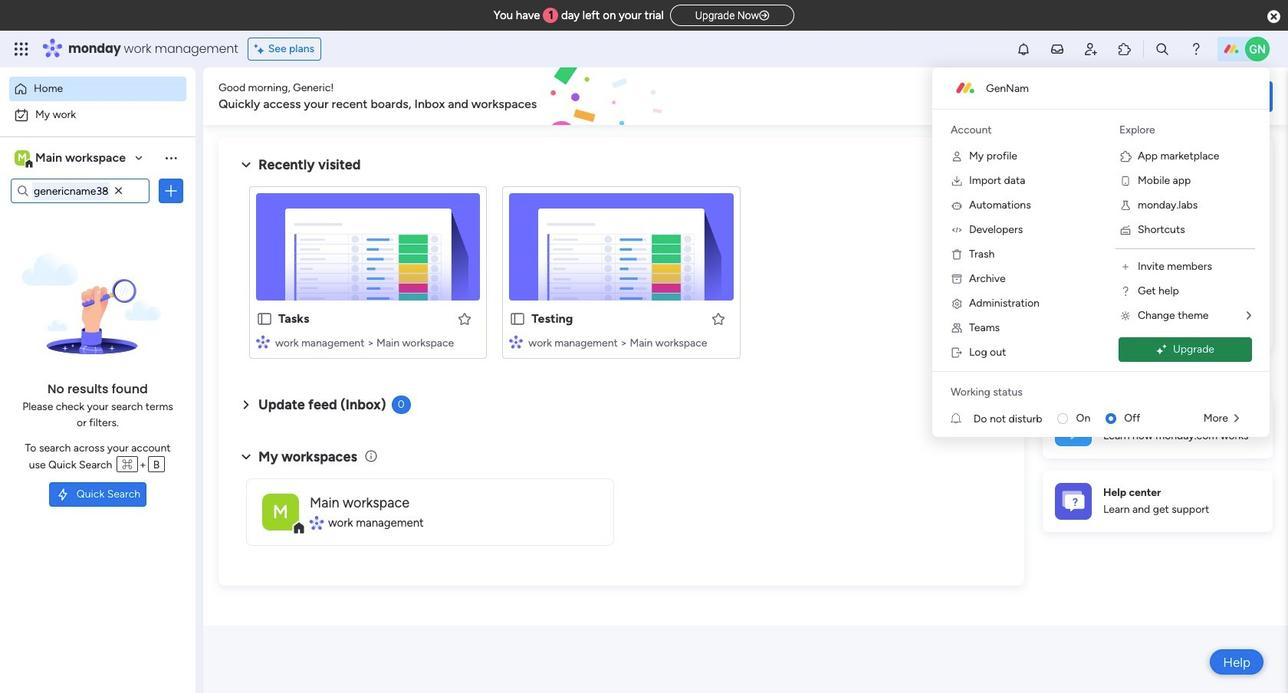 Task type: vqa. For each thing, say whether or not it's contained in the screenshot.
Add to favorites image
yes



Task type: locate. For each thing, give the bounding box(es) containing it.
monday marketplace image
[[1117, 41, 1133, 57]]

1 vertical spatial option
[[9, 103, 186, 127]]

invite members image up get help image
[[1120, 261, 1132, 273]]

Search in workspace field
[[32, 182, 110, 200]]

search everything image
[[1155, 41, 1170, 57]]

monday.labs image
[[1120, 199, 1132, 212]]

options image
[[163, 183, 179, 199]]

invite members image
[[1084, 41, 1099, 57], [1120, 261, 1132, 273]]

0 horizontal spatial workspace image
[[15, 150, 30, 166]]

shortcuts image
[[1120, 224, 1132, 236]]

help center element
[[1043, 470, 1273, 532]]

automations image
[[951, 199, 963, 212]]

1 horizontal spatial workspace image
[[262, 493, 299, 530]]

0 vertical spatial invite members image
[[1084, 41, 1099, 57]]

my profile image
[[951, 150, 963, 163]]

v2 user feedback image
[[1055, 88, 1067, 105]]

1 horizontal spatial invite members image
[[1120, 261, 1132, 273]]

1 horizontal spatial public board image
[[509, 311, 526, 327]]

public board image for add to favorites image
[[256, 311, 273, 327]]

import data image
[[951, 175, 963, 187]]

public board image
[[256, 311, 273, 327], [509, 311, 526, 327]]

0 horizontal spatial invite members image
[[1084, 41, 1099, 57]]

archive image
[[951, 273, 963, 285]]

workspace image
[[15, 150, 30, 166], [262, 493, 299, 530]]

developers image
[[951, 224, 963, 236]]

add to favorites image
[[457, 311, 473, 326]]

option
[[9, 77, 186, 101], [9, 103, 186, 127]]

public board image for add to favorites icon
[[509, 311, 526, 327]]

0 vertical spatial option
[[9, 77, 186, 101]]

1 public board image from the left
[[256, 311, 273, 327]]

0 horizontal spatial public board image
[[256, 311, 273, 327]]

invite members image left monday marketplace image
[[1084, 41, 1099, 57]]

mobile app image
[[1120, 175, 1132, 187]]

2 public board image from the left
[[509, 311, 526, 327]]

teams image
[[951, 322, 963, 334]]



Task type: describe. For each thing, give the bounding box(es) containing it.
getting started element
[[1043, 397, 1273, 458]]

generic name image
[[1245, 37, 1270, 61]]

change theme image
[[1120, 310, 1132, 322]]

list arrow image
[[1247, 311, 1252, 321]]

clear search image
[[111, 183, 127, 199]]

list arrow image
[[1235, 413, 1239, 424]]

close recently visited image
[[237, 156, 255, 174]]

workspace selection element
[[15, 149, 128, 169]]

close my workspaces image
[[237, 448, 255, 466]]

upgrade stars new image
[[1156, 344, 1167, 355]]

1 option from the top
[[9, 77, 186, 101]]

see plans image
[[254, 41, 268, 58]]

select product image
[[14, 41, 29, 57]]

templates image image
[[1057, 146, 1259, 252]]

add to favorites image
[[711, 311, 726, 326]]

notifications image
[[1016, 41, 1031, 57]]

2 option from the top
[[9, 103, 186, 127]]

workspace options image
[[163, 150, 179, 165]]

0 vertical spatial workspace image
[[15, 150, 30, 166]]

get help image
[[1120, 285, 1132, 298]]

help image
[[1189, 41, 1204, 57]]

quick search results list box
[[237, 174, 1006, 377]]

v2 surfce notifications image
[[951, 411, 974, 427]]

update feed image
[[1050, 41, 1065, 57]]

dapulse rightstroke image
[[759, 10, 769, 21]]

open update feed (inbox) image
[[237, 396, 255, 414]]

trash image
[[951, 248, 963, 261]]

1 vertical spatial invite members image
[[1120, 261, 1132, 273]]

v2 bolt switch image
[[1175, 88, 1184, 105]]

0 element
[[392, 396, 411, 414]]

administration image
[[951, 298, 963, 310]]

dapulse close image
[[1268, 9, 1281, 25]]

log out image
[[951, 347, 963, 359]]

1 vertical spatial workspace image
[[262, 493, 299, 530]]



